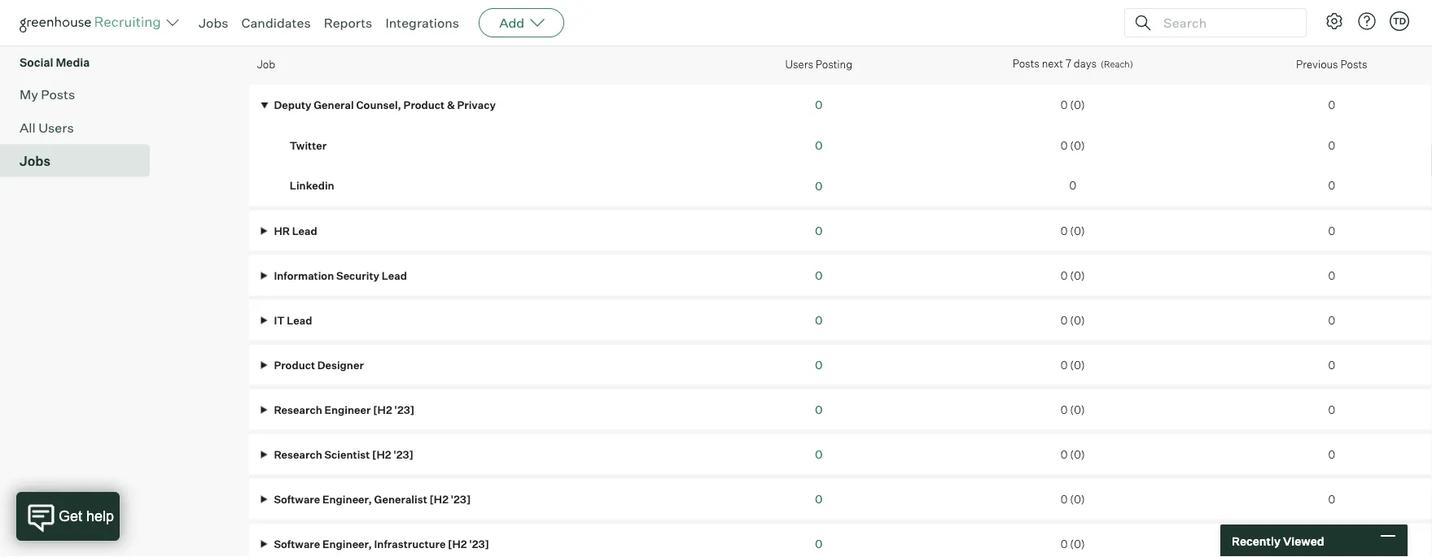 Task type: describe. For each thing, give the bounding box(es) containing it.
research for engineer
[[274, 403, 322, 416]]

0 (0) for research scientist [h2 '23]
[[1061, 448, 1085, 461]]

generalist
[[374, 493, 427, 506]]

1 vertical spatial product
[[274, 359, 315, 372]]

all departments link
[[249, 13, 412, 36]]

0 (0) for it lead
[[1061, 314, 1085, 327]]

software for software engineer, generalist [h2 '23]
[[274, 493, 320, 506]]

1 vertical spatial lead
[[382, 269, 407, 282]]

candidates
[[241, 15, 311, 31]]

counsel,
[[356, 98, 401, 112]]

all for all departments link
[[256, 18, 270, 32]]

media
[[56, 55, 90, 69]]

0 link for it lead
[[815, 313, 823, 327]]

posts for my posts
[[41, 86, 75, 102]]

&
[[447, 98, 455, 112]]

all for left all users link
[[20, 119, 36, 136]]

departments
[[273, 18, 343, 32]]

1 (0) from the top
[[1070, 98, 1085, 112]]

(0) for software engineer, generalist [h2 '23]
[[1070, 493, 1085, 506]]

greenhouse recruiting image
[[20, 13, 166, 33]]

security
[[336, 269, 379, 282]]

2 horizontal spatial users
[[785, 57, 813, 70]]

td button
[[1390, 11, 1410, 31]]

my
[[20, 86, 38, 102]]

recently
[[1232, 534, 1281, 549]]

posts next 7 days (reach)
[[1013, 57, 1133, 70]]

candidates link
[[241, 15, 311, 31]]

posts for previous posts
[[1341, 57, 1368, 70]]

infrastructure
[[374, 538, 446, 551]]

[h2 right infrastructure
[[448, 538, 467, 551]]

0 (0) for software engineer, infrastructure [h2 '23]
[[1061, 538, 1085, 551]]

3 0 link from the top
[[815, 179, 823, 193]]

1 0 (0) from the top
[[1061, 98, 1085, 112]]

scientist
[[324, 448, 370, 461]]

previous posts
[[1296, 57, 1368, 70]]

software engineer, generalist [h2 '23]
[[272, 493, 471, 506]]

[h2 right scientist
[[372, 448, 391, 461]]

reports link
[[324, 15, 372, 31]]

(reach)
[[1101, 59, 1133, 70]]

0 link for research scientist [h2 '23]
[[815, 448, 823, 462]]

lead for hr lead
[[292, 224, 317, 237]]

0 link for information security lead
[[815, 268, 823, 283]]

0 link for software engineer, generalist [h2 '23]
[[815, 492, 823, 507]]

0 (0) for product designer
[[1061, 359, 1085, 372]]

my posts link
[[20, 84, 143, 104]]

0 horizontal spatial 0 0 0
[[815, 97, 823, 193]]

0 link for hr lead
[[815, 224, 823, 238]]

hr lead
[[272, 224, 317, 237]]

1 horizontal spatial 0 0 0
[[1328, 98, 1335, 192]]

job
[[257, 57, 275, 70]]

offices
[[438, 18, 475, 32]]

reports
[[324, 15, 372, 31]]

1 vertical spatial jobs link
[[20, 151, 143, 171]]

2 0 link from the top
[[815, 138, 823, 152]]

'23] right infrastructure
[[469, 538, 489, 551]]

0 horizontal spatial users
[[38, 119, 74, 136]]

all users for the topmost all users link
[[587, 17, 634, 32]]

[h2 right generalist
[[429, 493, 449, 506]]

integrations link
[[385, 15, 459, 31]]

0 vertical spatial jobs link
[[199, 15, 228, 31]]

0 (0) for information security lead
[[1061, 269, 1085, 282]]

1 horizontal spatial posts
[[1013, 57, 1040, 70]]

recently viewed
[[1232, 534, 1324, 549]]

social media
[[20, 55, 90, 69]]

(0) for research engineer [h2 '23]
[[1070, 403, 1085, 416]]

(0) for software engineer, infrastructure [h2 '23]
[[1070, 538, 1085, 551]]

engineer
[[324, 403, 371, 416]]



Task type: vqa. For each thing, say whether or not it's contained in the screenshot.
Product Designer 0 (0)
yes



Task type: locate. For each thing, give the bounding box(es) containing it.
lead right hr
[[292, 224, 317, 237]]

hr
[[274, 224, 290, 237]]

0 vertical spatial users
[[603, 17, 634, 32]]

9 0 (0) from the top
[[1061, 493, 1085, 506]]

'23]
[[394, 403, 414, 416], [393, 448, 414, 461], [451, 493, 471, 506], [469, 538, 489, 551]]

all users for left all users link
[[20, 119, 74, 136]]

product designer
[[272, 359, 364, 372]]

posts left "next"
[[1013, 57, 1040, 70]]

1 0 link from the top
[[815, 97, 823, 112]]

(0) for information security lead
[[1070, 269, 1085, 282]]

2 0 (0) from the top
[[1061, 139, 1085, 152]]

integrations
[[385, 15, 459, 31]]

research for scientist
[[274, 448, 322, 461]]

back link
[[20, 19, 143, 40]]

7
[[1066, 57, 1072, 70]]

0 horizontal spatial jobs link
[[20, 151, 143, 171]]

posts inside my posts link
[[41, 86, 75, 102]]

'23] right generalist
[[451, 493, 471, 506]]

designer
[[317, 359, 364, 372]]

days
[[1074, 57, 1097, 70]]

linkedin
[[290, 179, 334, 192]]

2 vertical spatial lead
[[287, 314, 312, 327]]

0 vertical spatial lead
[[292, 224, 317, 237]]

lead for it lead
[[287, 314, 312, 327]]

posting
[[816, 57, 853, 70]]

10 (0) from the top
[[1070, 538, 1085, 551]]

it lead
[[272, 314, 312, 327]]

7 0 (0) from the top
[[1061, 403, 1085, 416]]

research scientist [h2 '23]
[[272, 448, 414, 461]]

1 horizontal spatial users
[[603, 17, 634, 32]]

research engineer [h2 '23]
[[272, 403, 414, 416]]

lead right it
[[287, 314, 312, 327]]

1 vertical spatial research
[[274, 448, 322, 461]]

jobs down my
[[20, 153, 50, 169]]

4 (0) from the top
[[1070, 269, 1085, 282]]

td
[[1393, 15, 1406, 26]]

2 vertical spatial users
[[38, 119, 74, 136]]

posts right my
[[41, 86, 75, 102]]

all for the topmost all users link
[[587, 17, 601, 32]]

3 (0) from the top
[[1070, 224, 1085, 237]]

0 link for software engineer, infrastructure [h2 '23]
[[815, 537, 823, 551]]

1 horizontal spatial jobs
[[199, 15, 228, 31]]

software
[[274, 493, 320, 506], [274, 538, 320, 551]]

product
[[404, 98, 445, 112], [274, 359, 315, 372]]

product down the it lead at the left
[[274, 359, 315, 372]]

0 horizontal spatial product
[[274, 359, 315, 372]]

5 0 link from the top
[[815, 268, 823, 283]]

'23] right engineer
[[394, 403, 414, 416]]

0 vertical spatial research
[[274, 403, 322, 416]]

0 vertical spatial all users link
[[579, 14, 742, 34]]

twitter
[[290, 139, 327, 152]]

previous
[[1296, 57, 1338, 70]]

1 vertical spatial software
[[274, 538, 320, 551]]

general
[[314, 98, 354, 112]]

viewed
[[1283, 534, 1324, 549]]

1 vertical spatial users
[[785, 57, 813, 70]]

all offices link
[[414, 13, 577, 36]]

9 0 link from the top
[[815, 448, 823, 462]]

0 vertical spatial engineer,
[[322, 493, 372, 506]]

5 0 (0) from the top
[[1061, 314, 1085, 327]]

1 horizontal spatial jobs link
[[199, 15, 228, 31]]

1 research from the top
[[274, 403, 322, 416]]

jobs left candidates link
[[199, 15, 228, 31]]

jobs link left candidates link
[[199, 15, 228, 31]]

all offices
[[421, 18, 475, 32]]

4 0 (0) from the top
[[1061, 269, 1085, 282]]

[h2
[[373, 403, 392, 416], [372, 448, 391, 461], [429, 493, 449, 506], [448, 538, 467, 551]]

2 horizontal spatial posts
[[1341, 57, 1368, 70]]

next
[[1042, 57, 1063, 70]]

2 engineer, from the top
[[322, 538, 372, 551]]

1 vertical spatial jobs
[[20, 153, 50, 169]]

0 (0) for research engineer [h2 '23]
[[1061, 403, 1085, 416]]

jobs link
[[199, 15, 228, 31], [20, 151, 143, 171]]

engineer, down software engineer, generalist [h2 '23]
[[322, 538, 372, 551]]

it
[[274, 314, 285, 327]]

software engineer, infrastructure [h2 '23]
[[272, 538, 489, 551]]

8 0 link from the top
[[815, 403, 823, 417]]

7 (0) from the top
[[1070, 403, 1085, 416]]

back
[[32, 21, 62, 37]]

0 (0) for hr lead
[[1061, 224, 1085, 237]]

7 0 link from the top
[[815, 358, 823, 372]]

software for software engineer, infrastructure [h2 '23]
[[274, 538, 320, 551]]

8 0 (0) from the top
[[1061, 448, 1085, 461]]

td button
[[1387, 8, 1413, 34]]

all left offices
[[421, 18, 435, 32]]

users posting
[[785, 57, 853, 70]]

0 horizontal spatial posts
[[41, 86, 75, 102]]

6 0 link from the top
[[815, 313, 823, 327]]

10 0 link from the top
[[815, 492, 823, 507]]

all up job
[[256, 18, 270, 32]]

2 software from the top
[[274, 538, 320, 551]]

social
[[20, 55, 53, 69]]

deputy general counsel, product & privacy
[[272, 98, 496, 112]]

all users link
[[579, 14, 742, 34], [20, 118, 143, 137]]

research left scientist
[[274, 448, 322, 461]]

6 (0) from the top
[[1070, 359, 1085, 372]]

0 vertical spatial product
[[404, 98, 445, 112]]

Search text field
[[1160, 11, 1291, 35]]

(0) for hr lead
[[1070, 224, 1085, 237]]

2 research from the top
[[274, 448, 322, 461]]

1 horizontal spatial product
[[404, 98, 445, 112]]

all right add popup button
[[587, 17, 601, 32]]

10 0 (0) from the top
[[1061, 538, 1085, 551]]

3 0 (0) from the top
[[1061, 224, 1085, 237]]

(0) for product designer
[[1070, 359, 1085, 372]]

my posts
[[20, 86, 75, 102]]

'23] up generalist
[[393, 448, 414, 461]]

1 vertical spatial all users
[[20, 119, 74, 136]]

1 horizontal spatial all users
[[587, 17, 634, 32]]

0 (0)
[[1061, 98, 1085, 112], [1061, 139, 1085, 152], [1061, 224, 1085, 237], [1061, 269, 1085, 282], [1061, 314, 1085, 327], [1061, 359, 1085, 372], [1061, 403, 1085, 416], [1061, 448, 1085, 461], [1061, 493, 1085, 506], [1061, 538, 1085, 551]]

lead right security
[[382, 269, 407, 282]]

posts
[[1013, 57, 1040, 70], [1341, 57, 1368, 70], [41, 86, 75, 102]]

0 link for research engineer [h2 '23]
[[815, 403, 823, 417]]

jobs link down my posts link
[[20, 151, 143, 171]]

5 (0) from the top
[[1070, 314, 1085, 327]]

add
[[499, 15, 525, 31]]

privacy
[[457, 98, 496, 112]]

0 vertical spatial software
[[274, 493, 320, 506]]

information
[[274, 269, 334, 282]]

all users
[[587, 17, 634, 32], [20, 119, 74, 136]]

posts right previous
[[1341, 57, 1368, 70]]

0 link
[[815, 97, 823, 112], [815, 138, 823, 152], [815, 179, 823, 193], [815, 224, 823, 238], [815, 268, 823, 283], [815, 313, 823, 327], [815, 358, 823, 372], [815, 403, 823, 417], [815, 448, 823, 462], [815, 492, 823, 507], [815, 537, 823, 551]]

0 horizontal spatial all users link
[[20, 118, 143, 137]]

research
[[274, 403, 322, 416], [274, 448, 322, 461]]

9 (0) from the top
[[1070, 493, 1085, 506]]

configure image
[[1325, 11, 1344, 31]]

1 engineer, from the top
[[322, 493, 372, 506]]

engineer,
[[322, 493, 372, 506], [322, 538, 372, 551]]

0 horizontal spatial jobs
[[20, 153, 50, 169]]

4 0 link from the top
[[815, 224, 823, 238]]

0 vertical spatial all users
[[587, 17, 634, 32]]

research down product designer
[[274, 403, 322, 416]]

all departments
[[256, 18, 343, 32]]

lead
[[292, 224, 317, 237], [382, 269, 407, 282], [287, 314, 312, 327]]

engineer, for generalist
[[322, 493, 372, 506]]

(0)
[[1070, 98, 1085, 112], [1070, 139, 1085, 152], [1070, 224, 1085, 237], [1070, 269, 1085, 282], [1070, 314, 1085, 327], [1070, 359, 1085, 372], [1070, 403, 1085, 416], [1070, 448, 1085, 461], [1070, 493, 1085, 506], [1070, 538, 1085, 551]]

0 0 0
[[815, 97, 823, 193], [1328, 98, 1335, 192]]

all
[[587, 17, 601, 32], [256, 18, 270, 32], [421, 18, 435, 32], [20, 119, 36, 136]]

0
[[815, 97, 823, 112], [1061, 98, 1068, 112], [1328, 98, 1335, 112], [815, 138, 823, 152], [1061, 139, 1068, 152], [1328, 139, 1335, 152], [815, 179, 823, 193], [1070, 179, 1077, 192], [1328, 179, 1335, 192], [815, 224, 823, 238], [1061, 224, 1068, 237], [1328, 224, 1335, 237], [815, 268, 823, 283], [1061, 269, 1068, 282], [1328, 269, 1335, 282], [815, 313, 823, 327], [1061, 314, 1068, 327], [1328, 314, 1335, 327], [815, 358, 823, 372], [1061, 359, 1068, 372], [1328, 359, 1335, 372], [815, 403, 823, 417], [1061, 403, 1068, 416], [1328, 403, 1335, 416], [815, 448, 823, 462], [1061, 448, 1068, 461], [1328, 448, 1335, 461], [815, 492, 823, 507], [1061, 493, 1068, 506], [1328, 493, 1335, 506], [815, 537, 823, 551], [1061, 538, 1068, 551], [1328, 538, 1335, 551]]

all for all offices link
[[421, 18, 435, 32]]

0 link for product designer
[[815, 358, 823, 372]]

1 vertical spatial all users link
[[20, 118, 143, 137]]

11 0 link from the top
[[815, 537, 823, 551]]

0 (0) for software engineer, generalist [h2 '23]
[[1061, 493, 1085, 506]]

0 vertical spatial jobs
[[199, 15, 228, 31]]

add button
[[479, 8, 564, 37]]

(0) for research scientist [h2 '23]
[[1070, 448, 1085, 461]]

1 horizontal spatial all users link
[[579, 14, 742, 34]]

engineer, for infrastructure
[[322, 538, 372, 551]]

1 vertical spatial engineer,
[[322, 538, 372, 551]]

users
[[603, 17, 634, 32], [785, 57, 813, 70], [38, 119, 74, 136]]

all down my
[[20, 119, 36, 136]]

jobs
[[199, 15, 228, 31], [20, 153, 50, 169]]

[h2 right engineer
[[373, 403, 392, 416]]

product left &
[[404, 98, 445, 112]]

8 (0) from the top
[[1070, 448, 1085, 461]]

0 horizontal spatial all users
[[20, 119, 74, 136]]

engineer, down scientist
[[322, 493, 372, 506]]

deputy
[[274, 98, 311, 112]]

information security lead
[[272, 269, 407, 282]]

6 0 (0) from the top
[[1061, 359, 1085, 372]]

2 (0) from the top
[[1070, 139, 1085, 152]]

1 software from the top
[[274, 493, 320, 506]]

(0) for it lead
[[1070, 314, 1085, 327]]



